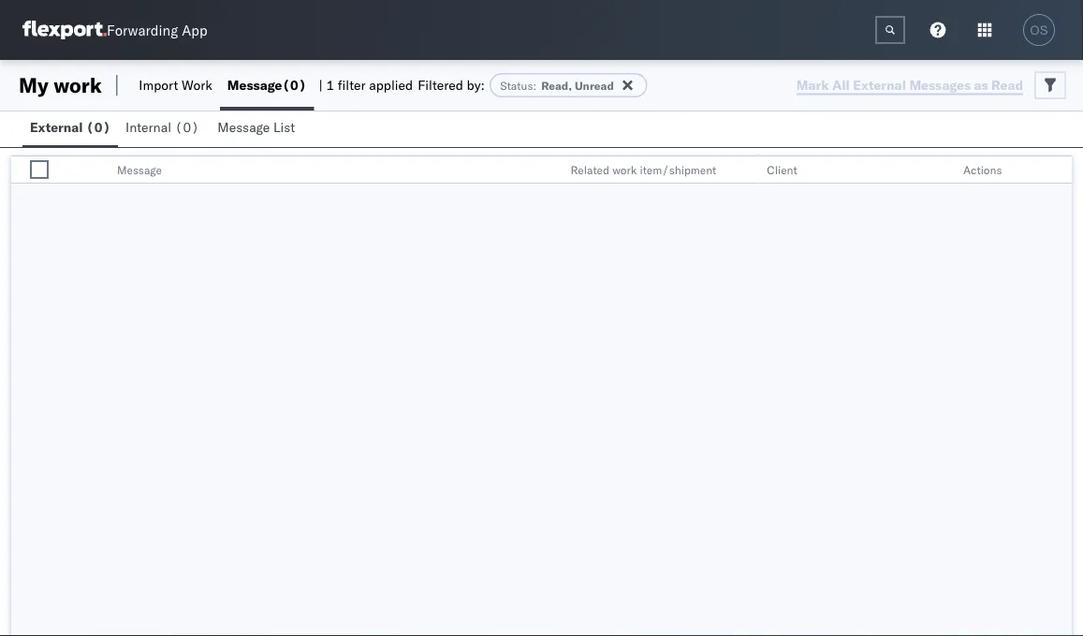 Task type: vqa. For each thing, say whether or not it's contained in the screenshot.
at
no



Task type: describe. For each thing, give the bounding box(es) containing it.
related
[[571, 163, 610, 177]]

resize handle column header for client
[[932, 156, 955, 185]]

import
[[139, 77, 178, 93]]

item/shipment
[[640, 163, 717, 177]]

list
[[273, 119, 295, 135]]

external
[[30, 119, 83, 135]]

my
[[19, 72, 49, 98]]

forwarding
[[107, 21, 178, 39]]

1
[[326, 77, 335, 93]]

message list
[[218, 119, 295, 135]]

message for (0)
[[228, 77, 282, 93]]

(0) for external (0)
[[86, 119, 111, 135]]

related work item/shipment
[[571, 163, 717, 177]]

internal (0)
[[126, 119, 199, 135]]

os
[[1031, 23, 1049, 37]]

work for my
[[54, 72, 102, 98]]

actions
[[964, 163, 1003, 177]]

message list button
[[210, 111, 306, 147]]

2 vertical spatial message
[[117, 163, 162, 177]]

filtered
[[418, 77, 464, 93]]

| 1 filter applied filtered by:
[[319, 77, 485, 93]]

import work
[[139, 77, 213, 93]]

by:
[[467, 77, 485, 93]]

status
[[501, 78, 533, 92]]

message (0)
[[228, 77, 307, 93]]

flexport. image
[[22, 21, 107, 39]]

1 resize handle column header from the left
[[48, 156, 70, 185]]

os button
[[1018, 8, 1061, 52]]

(0) for internal (0)
[[175, 119, 199, 135]]

read,
[[542, 78, 572, 92]]

resize handle column header for related work item/shipment
[[736, 156, 758, 185]]

app
[[182, 21, 208, 39]]



Task type: locate. For each thing, give the bounding box(es) containing it.
work
[[182, 77, 213, 93]]

resize handle column header
[[48, 156, 70, 185], [539, 156, 562, 185], [736, 156, 758, 185], [932, 156, 955, 185], [1050, 156, 1073, 185]]

5 resize handle column header from the left
[[1050, 156, 1073, 185]]

None text field
[[876, 16, 906, 44]]

3 resize handle column header from the left
[[736, 156, 758, 185]]

4 resize handle column header from the left
[[932, 156, 955, 185]]

message inside button
[[218, 119, 270, 135]]

0 horizontal spatial work
[[54, 72, 102, 98]]

resize handle column header down the external (0) button
[[48, 156, 70, 185]]

:
[[533, 78, 537, 92]]

message
[[228, 77, 282, 93], [218, 119, 270, 135], [117, 163, 162, 177]]

1 horizontal spatial (0)
[[175, 119, 199, 135]]

internal
[[126, 119, 172, 135]]

external (0) button
[[22, 111, 118, 147]]

resize handle column header left related
[[539, 156, 562, 185]]

1 vertical spatial work
[[613, 163, 637, 177]]

message left list
[[218, 119, 270, 135]]

|
[[319, 77, 323, 93]]

2 resize handle column header from the left
[[539, 156, 562, 185]]

(0) left "|"
[[282, 77, 307, 93]]

message down internal
[[117, 163, 162, 177]]

(0)
[[282, 77, 307, 93], [86, 119, 111, 135], [175, 119, 199, 135]]

unread
[[575, 78, 614, 92]]

0 vertical spatial work
[[54, 72, 102, 98]]

message up message list
[[228, 77, 282, 93]]

import work button
[[131, 60, 220, 111]]

my work
[[19, 72, 102, 98]]

(0) for message (0)
[[282, 77, 307, 93]]

client
[[768, 163, 798, 177]]

applied
[[369, 77, 413, 93]]

(0) right internal
[[175, 119, 199, 135]]

filter
[[338, 77, 366, 93]]

(0) right external
[[86, 119, 111, 135]]

message for list
[[218, 119, 270, 135]]

work for related
[[613, 163, 637, 177]]

work right related
[[613, 163, 637, 177]]

(0) inside internal (0) button
[[175, 119, 199, 135]]

status : read, unread
[[501, 78, 614, 92]]

(0) inside the external (0) button
[[86, 119, 111, 135]]

0 vertical spatial message
[[228, 77, 282, 93]]

resize handle column header left client
[[736, 156, 758, 185]]

resize handle column header right actions
[[1050, 156, 1073, 185]]

work up external (0)
[[54, 72, 102, 98]]

2 horizontal spatial (0)
[[282, 77, 307, 93]]

resize handle column header for actions
[[1050, 156, 1073, 185]]

forwarding app
[[107, 21, 208, 39]]

internal (0) button
[[118, 111, 210, 147]]

external (0)
[[30, 119, 111, 135]]

resize handle column header left actions
[[932, 156, 955, 185]]

forwarding app link
[[22, 21, 208, 39]]

1 vertical spatial message
[[218, 119, 270, 135]]

resize handle column header for message
[[539, 156, 562, 185]]

1 horizontal spatial work
[[613, 163, 637, 177]]

work
[[54, 72, 102, 98], [613, 163, 637, 177]]

0 horizontal spatial (0)
[[86, 119, 111, 135]]

None checkbox
[[30, 160, 49, 179]]



